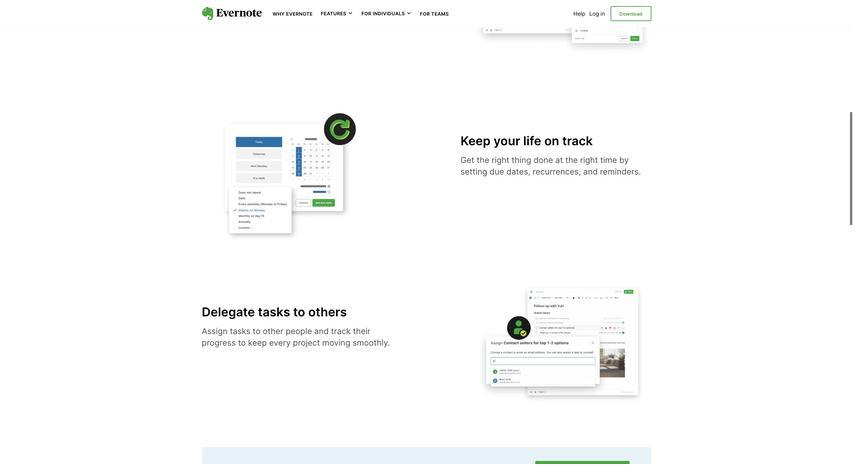 Task type: describe. For each thing, give the bounding box(es) containing it.
keep your life on track
[[461, 134, 593, 149]]

assign
[[202, 327, 228, 337]]

2 right from the left
[[580, 155, 598, 165]]

life
[[523, 134, 541, 149]]

due
[[490, 167, 504, 177]]

recurrences,
[[533, 167, 581, 177]]

time
[[600, 155, 617, 165]]

task feature for to-dos in evernote image
[[474, 0, 651, 62]]

people
[[286, 327, 312, 337]]

0 horizontal spatial to
[[238, 338, 246, 348]]

for for for teams
[[420, 11, 430, 17]]

their
[[353, 327, 371, 337]]

individuals
[[373, 11, 405, 16]]

tasks for assign
[[230, 327, 250, 337]]

to for other
[[253, 327, 261, 337]]

1 horizontal spatial track
[[562, 134, 593, 149]]

progress
[[202, 338, 236, 348]]

in
[[601, 10, 605, 17]]

smoothly.
[[353, 338, 390, 348]]

track inside 'assign tasks to other people and track their progress to keep every project moving smoothly.'
[[331, 327, 351, 337]]

why
[[273, 11, 285, 17]]

at
[[555, 155, 563, 165]]

to for others
[[293, 305, 305, 320]]

on
[[544, 134, 559, 149]]

download
[[619, 11, 642, 17]]

project
[[293, 338, 320, 348]]

get
[[461, 155, 474, 165]]

done
[[534, 155, 553, 165]]

other
[[263, 327, 283, 337]]

tasks for delegate
[[258, 305, 290, 320]]

download link
[[611, 6, 651, 21]]

for for for individuals
[[361, 11, 371, 16]]

reminders.
[[600, 167, 641, 177]]

log in link
[[589, 10, 605, 17]]



Task type: vqa. For each thing, say whether or not it's contained in the screenshot.
the topmost tasks
yes



Task type: locate. For each thing, give the bounding box(es) containing it.
1 vertical spatial tasks
[[230, 327, 250, 337]]

why evernote
[[273, 11, 313, 17]]

and inside 'assign tasks to other people and track their progress to keep every project moving smoothly.'
[[314, 327, 329, 337]]

0 vertical spatial to
[[293, 305, 305, 320]]

tasks up other
[[258, 305, 290, 320]]

0 horizontal spatial and
[[314, 327, 329, 337]]

right
[[492, 155, 509, 165], [580, 155, 598, 165]]

right left time
[[580, 155, 598, 165]]

delegate tasks to others
[[202, 305, 347, 320]]

0 vertical spatial track
[[562, 134, 593, 149]]

log in
[[589, 10, 605, 17]]

1 right from the left
[[492, 155, 509, 165]]

log
[[589, 10, 599, 17]]

features button
[[321, 10, 353, 17]]

for individuals button
[[361, 10, 412, 17]]

for left teams
[[420, 11, 430, 17]]

to up people
[[293, 305, 305, 320]]

and
[[583, 167, 598, 177], [314, 327, 329, 337]]

1 horizontal spatial to
[[253, 327, 261, 337]]

1 horizontal spatial and
[[583, 167, 598, 177]]

features
[[321, 11, 346, 16]]

2 the from the left
[[565, 155, 578, 165]]

the
[[477, 155, 489, 165], [565, 155, 578, 165]]

1 horizontal spatial right
[[580, 155, 598, 165]]

help link
[[573, 10, 585, 17]]

help
[[573, 10, 585, 17]]

get the right thing done at the right time by setting due dates, recurrences, and reminders.
[[461, 155, 641, 177]]

track up moving
[[331, 327, 351, 337]]

and up moving
[[314, 327, 329, 337]]

0 horizontal spatial tasks
[[230, 327, 250, 337]]

evernote logo image
[[202, 7, 262, 20]]

right up due
[[492, 155, 509, 165]]

tasks up keep
[[230, 327, 250, 337]]

to
[[293, 305, 305, 320], [253, 327, 261, 337], [238, 338, 246, 348]]

for left individuals
[[361, 11, 371, 16]]

why evernote link
[[273, 10, 313, 17]]

1 horizontal spatial tasks
[[258, 305, 290, 320]]

1 horizontal spatial the
[[565, 155, 578, 165]]

by
[[619, 155, 629, 165]]

for teams link
[[420, 10, 449, 17]]

dates,
[[506, 167, 530, 177]]

track
[[562, 134, 593, 149], [331, 327, 351, 337]]

the right at
[[565, 155, 578, 165]]

tasks inside 'assign tasks to other people and track their progress to keep every project moving smoothly.'
[[230, 327, 250, 337]]

assign tasks to other people and track their progress to keep every project moving smoothly.
[[202, 327, 390, 348]]

0 vertical spatial tasks
[[258, 305, 290, 320]]

0 horizontal spatial right
[[492, 155, 509, 165]]

0 horizontal spatial for
[[361, 11, 371, 16]]

1 horizontal spatial for
[[420, 11, 430, 17]]

evernote
[[286, 11, 313, 17]]

2 horizontal spatial to
[[293, 305, 305, 320]]

keep
[[461, 134, 491, 149]]

and left reminders.
[[583, 167, 598, 177]]

1 the from the left
[[477, 155, 489, 165]]

for individuals
[[361, 11, 405, 16]]

0 horizontal spatial track
[[331, 327, 351, 337]]

every
[[269, 338, 291, 348]]

moving
[[322, 338, 350, 348]]

teams
[[431, 11, 449, 17]]

tasks
[[258, 305, 290, 320], [230, 327, 250, 337]]

to up keep
[[253, 327, 261, 337]]

recurring tasks showcase evernote image
[[202, 105, 379, 241]]

setting
[[461, 167, 487, 177]]

task delegation feature showcase evernote image
[[474, 285, 651, 404]]

for inside button
[[361, 11, 371, 16]]

others
[[308, 305, 347, 320]]

keep
[[248, 338, 267, 348]]

for
[[361, 11, 371, 16], [420, 11, 430, 17]]

and inside get the right thing done at the right time by setting due dates, recurrences, and reminders.
[[583, 167, 598, 177]]

delegate
[[202, 305, 255, 320]]

1 vertical spatial and
[[314, 327, 329, 337]]

0 vertical spatial and
[[583, 167, 598, 177]]

your
[[494, 134, 520, 149]]

1 vertical spatial track
[[331, 327, 351, 337]]

2 vertical spatial to
[[238, 338, 246, 348]]

for teams
[[420, 11, 449, 17]]

the up 'setting'
[[477, 155, 489, 165]]

1 vertical spatial to
[[253, 327, 261, 337]]

to left keep
[[238, 338, 246, 348]]

track right on
[[562, 134, 593, 149]]

thing
[[512, 155, 531, 165]]

0 horizontal spatial the
[[477, 155, 489, 165]]



